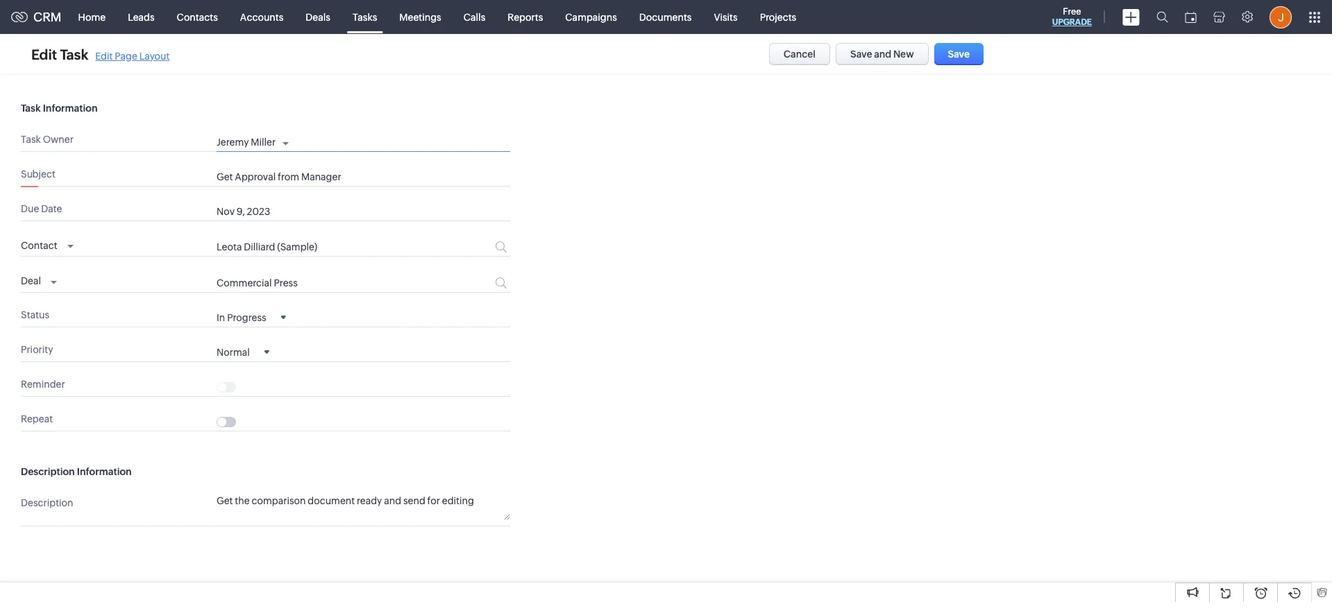 Task type: locate. For each thing, give the bounding box(es) containing it.
contact
[[21, 240, 57, 251]]

jeremy miller
[[217, 137, 276, 148]]

in progress
[[217, 312, 266, 323]]

accounts
[[240, 11, 284, 23]]

date
[[41, 203, 62, 215]]

description information
[[21, 466, 132, 478]]

search image
[[1157, 11, 1169, 23]]

0 vertical spatial description
[[21, 466, 75, 478]]

meetings
[[399, 11, 441, 23]]

reminder
[[21, 379, 65, 390]]

leads
[[128, 11, 155, 23]]

task owner
[[21, 134, 74, 145]]

campaigns link
[[554, 0, 628, 34]]

layout
[[139, 50, 170, 61]]

information for task information
[[43, 103, 98, 114]]

accounts link
[[229, 0, 295, 34]]

create menu element
[[1114, 0, 1149, 34]]

1 description from the top
[[21, 466, 75, 478]]

task for task information
[[21, 103, 41, 114]]

tasks
[[353, 11, 377, 23]]

documents
[[639, 11, 692, 23]]

description down repeat
[[21, 466, 75, 478]]

0 vertical spatial information
[[43, 103, 98, 114]]

1 vertical spatial information
[[77, 466, 132, 478]]

page
[[115, 50, 137, 61]]

task down home link on the left of page
[[60, 46, 88, 62]]

2 vertical spatial task
[[21, 134, 41, 145]]

task information
[[21, 103, 98, 114]]

leads link
[[117, 0, 166, 34]]

1 horizontal spatial edit
[[95, 50, 113, 61]]

description
[[21, 466, 75, 478], [21, 498, 73, 509]]

task
[[60, 46, 88, 62], [21, 103, 41, 114], [21, 134, 41, 145]]

subject
[[21, 169, 55, 180]]

calendar image
[[1185, 11, 1197, 23]]

tasks link
[[342, 0, 388, 34]]

crm
[[33, 10, 62, 24]]

edit left page
[[95, 50, 113, 61]]

task up task owner
[[21, 103, 41, 114]]

None text field
[[217, 172, 510, 183], [217, 242, 443, 253], [217, 278, 443, 289], [217, 172, 510, 183], [217, 242, 443, 253], [217, 278, 443, 289]]

search element
[[1149, 0, 1177, 34]]

1 vertical spatial description
[[21, 498, 73, 509]]

2 description from the top
[[21, 498, 73, 509]]

create menu image
[[1123, 9, 1140, 25]]

task left owner
[[21, 134, 41, 145]]

mmm d, yyyy text field
[[217, 206, 466, 217]]

description down description information
[[21, 498, 73, 509]]

contacts
[[177, 11, 218, 23]]

None button
[[769, 43, 831, 65], [836, 43, 929, 65], [934, 43, 984, 65], [769, 43, 831, 65], [836, 43, 929, 65], [934, 43, 984, 65]]

home
[[78, 11, 106, 23]]

edit inside edit task edit page layout
[[95, 50, 113, 61]]

Get the comparison document ready and send for editing text field
[[217, 495, 510, 521]]

repeat
[[21, 414, 53, 425]]

1 vertical spatial task
[[21, 103, 41, 114]]

jeremy
[[217, 137, 249, 148]]

In Progress field
[[217, 311, 286, 323]]

miller
[[251, 137, 276, 148]]

information
[[43, 103, 98, 114], [77, 466, 132, 478]]

edit down crm
[[31, 46, 57, 62]]

edit task edit page layout
[[31, 46, 170, 62]]

edit
[[31, 46, 57, 62], [95, 50, 113, 61]]

due
[[21, 203, 39, 215]]

priority
[[21, 344, 53, 355]]



Task type: describe. For each thing, give the bounding box(es) containing it.
Deal field
[[21, 272, 57, 289]]

reports link
[[497, 0, 554, 34]]

progress
[[227, 312, 266, 323]]

contacts link
[[166, 0, 229, 34]]

profile element
[[1262, 0, 1301, 34]]

Contact field
[[21, 236, 73, 253]]

free upgrade
[[1053, 6, 1092, 27]]

visits
[[714, 11, 738, 23]]

deals
[[306, 11, 330, 23]]

in
[[217, 312, 225, 323]]

projects link
[[749, 0, 808, 34]]

home link
[[67, 0, 117, 34]]

upgrade
[[1053, 17, 1092, 27]]

status
[[21, 309, 49, 321]]

deals link
[[295, 0, 342, 34]]

meetings link
[[388, 0, 453, 34]]

Normal field
[[217, 346, 269, 358]]

crm link
[[11, 10, 62, 24]]

edit page layout link
[[95, 50, 170, 61]]

calls
[[464, 11, 486, 23]]

0 vertical spatial task
[[60, 46, 88, 62]]

reports
[[508, 11, 543, 23]]

owner
[[43, 134, 74, 145]]

task for task owner
[[21, 134, 41, 145]]

information for description information
[[77, 466, 132, 478]]

campaigns
[[565, 11, 617, 23]]

profile image
[[1270, 6, 1292, 28]]

free
[[1063, 6, 1082, 17]]

documents link
[[628, 0, 703, 34]]

description for description information
[[21, 466, 75, 478]]

calls link
[[453, 0, 497, 34]]

projects
[[760, 11, 797, 23]]

deal
[[21, 276, 41, 287]]

0 horizontal spatial edit
[[31, 46, 57, 62]]

visits link
[[703, 0, 749, 34]]

normal
[[217, 347, 250, 358]]

description for description
[[21, 498, 73, 509]]

due date
[[21, 203, 62, 215]]



Task type: vqa. For each thing, say whether or not it's contained in the screenshot.
'Free'
yes



